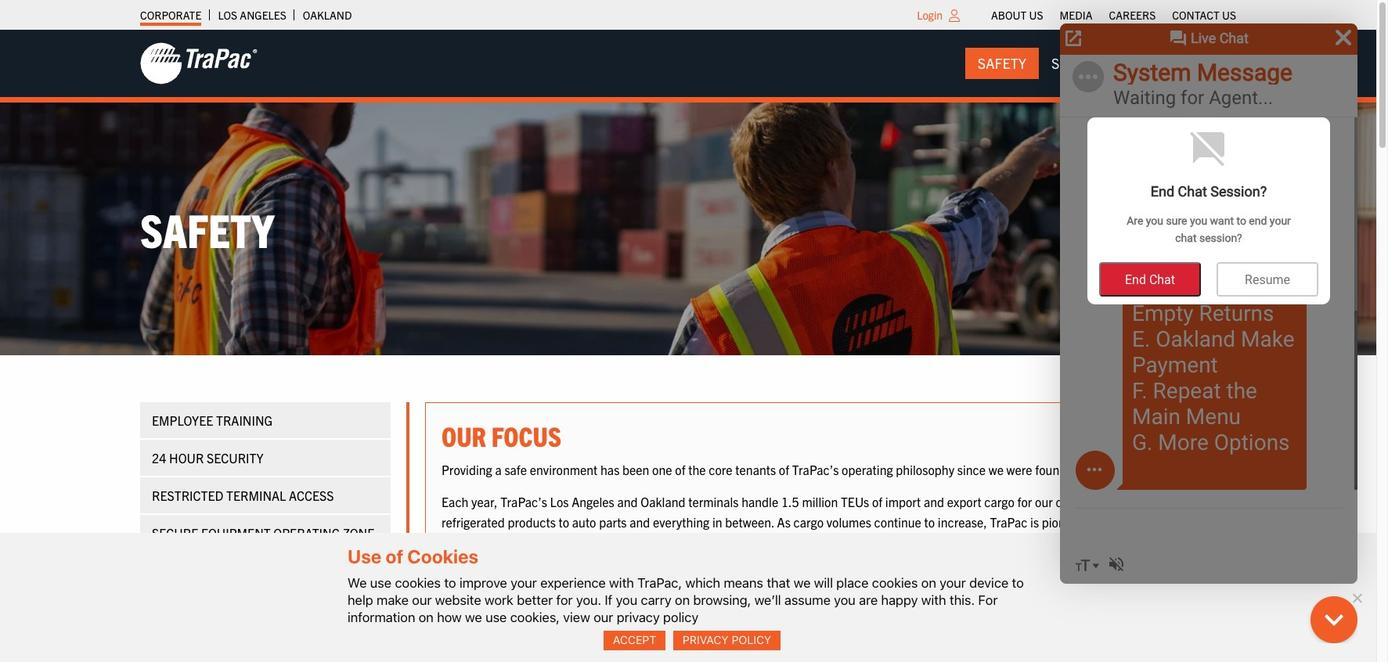Task type: locate. For each thing, give the bounding box(es) containing it.
0 horizontal spatial that
[[767, 575, 790, 591]]

secure equipment operating zone
[[152, 526, 374, 541]]

us right contact
[[1222, 8, 1236, 22]]

in left new
[[551, 587, 566, 617]]

1 horizontal spatial on
[[675, 593, 690, 608]]

will inside each year, trapac's los angeles and oakland terminals handle 1.5 million teus of import and export cargo for our customers, ranging from refrigerated products to auto parts and everything in between. as cargo volumes continue to increase, trapac is pioneering innovation that will enable us to continue moving cargo through our terminals quickly and safely. in order to ensure the safe transport of our customers' cargo as it enters and leaves our terminals, trapac has implemented a number of technologies and policies.
[[1185, 514, 1203, 530]]

0 horizontal spatial will
[[814, 575, 833, 591]]

the inside each year, trapac's los angeles and oakland terminals handle 1.5 million teus of import and export cargo for our customers, ranging from refrigerated products to auto parts and everything in between. as cargo volumes continue to increase, trapac is pioneering innovation that will enable us to continue moving cargo through our terminals quickly and safely. in order to ensure the safe transport of our customers' cargo as it enters and leaves our terminals, trapac has implemented a number of technologies and policies.
[[953, 534, 971, 550]]

0 horizontal spatial angeles
[[240, 8, 286, 22]]

0 horizontal spatial safe
[[505, 462, 527, 477]]

between.
[[725, 514, 774, 530]]

0 vertical spatial angeles
[[240, 8, 286, 22]]

0 vertical spatial for
[[1018, 494, 1032, 510]]

0 vertical spatial terminals
[[688, 494, 739, 510]]

has inside each year, trapac's los angeles and oakland terminals handle 1.5 million teus of import and export cargo for our customers, ranging from refrigerated products to auto parts and everything in between. as cargo volumes continue to increase, trapac is pioneering innovation that will enable us to continue moving cargo through our terminals quickly and safely. in order to ensure the safe transport of our customers' cargo as it enters and leaves our terminals, trapac has implemented a number of technologies and policies.
[[656, 554, 675, 570]]

trapac's up million
[[792, 462, 839, 477]]

0 vertical spatial oakland
[[303, 8, 352, 22]]

1 vertical spatial use
[[486, 610, 507, 625]]

view
[[563, 610, 590, 625]]

the down increase,
[[953, 534, 971, 550]]

los angeles link
[[218, 4, 286, 26]]

0 horizontal spatial a
[[495, 462, 502, 477]]

2 us from the left
[[1222, 8, 1236, 22]]

0 horizontal spatial us
[[1029, 8, 1043, 22]]

los down environment
[[550, 494, 569, 510]]

a right providing
[[495, 462, 502, 477]]

that
[[1161, 514, 1183, 530], [767, 575, 790, 591]]

you right if
[[616, 593, 637, 608]]

our right the make
[[412, 593, 432, 608]]

corporate image
[[140, 41, 258, 85]]

will up "it"
[[1185, 514, 1203, 530]]

website
[[435, 593, 481, 608]]

has left been
[[601, 462, 620, 477]]

your up this.
[[940, 575, 966, 591]]

with left this.
[[921, 593, 946, 608]]

our down if
[[594, 610, 613, 625]]

1 horizontal spatial you
[[834, 593, 856, 608]]

the left core
[[688, 462, 706, 477]]

more
[[1083, 462, 1111, 477]]

for inside use of cookies we use cookies to improve your experience with trapac, which means that we will place cookies on your device to help make our website work better for you. if you carry on browsing, we'll assume you are happy with this. for information on how we use cookies, view our privacy policy
[[556, 593, 573, 608]]

menu bar up service
[[983, 4, 1245, 26]]

angeles inside each year, trapac's los angeles and oakland terminals handle 1.5 million teus of import and export cargo for our customers, ranging from refrigerated products to auto parts and everything in between. as cargo volumes continue to increase, trapac is pioneering innovation that will enable us to continue moving cargo through our terminals quickly and safely. in order to ensure the safe transport of our customers' cargo as it enters and leaves our terminals, trapac has implemented a number of technologies and policies.
[[572, 494, 615, 510]]

0 horizontal spatial cookies
[[395, 575, 441, 591]]

privacy
[[617, 610, 660, 625]]

0 vertical spatial use
[[370, 575, 392, 591]]

1 vertical spatial has
[[656, 554, 675, 570]]

in
[[855, 534, 866, 550]]

safe down focus
[[505, 462, 527, 477]]

1 horizontal spatial for
[[1018, 494, 1032, 510]]

1 horizontal spatial use
[[486, 610, 507, 625]]

2 cookies from the left
[[872, 575, 918, 591]]

1 horizontal spatial in
[[712, 514, 722, 530]]

1 horizontal spatial a
[[752, 554, 759, 570]]

policy
[[732, 634, 771, 647]]

assume
[[785, 593, 831, 608]]

your
[[511, 575, 537, 591], [940, 575, 966, 591]]

careers
[[1109, 8, 1156, 22]]

1 horizontal spatial safety
[[978, 54, 1027, 72]]

up
[[257, 563, 274, 579]]

with
[[609, 575, 634, 591], [921, 593, 946, 608]]

trapac down through
[[616, 554, 653, 570]]

0 horizontal spatial has
[[601, 462, 620, 477]]

1 vertical spatial trapac's
[[501, 494, 547, 510]]

as down 1.5
[[777, 514, 791, 530]]

with up if
[[609, 575, 634, 591]]

0 vertical spatial that
[[1161, 514, 1183, 530]]

login link
[[917, 8, 943, 22]]

1 vertical spatial menu bar
[[965, 48, 1249, 79]]

device
[[969, 575, 1009, 591]]

of right teus
[[872, 494, 883, 510]]

oakland right los angeles link
[[303, 8, 352, 22]]

terminals up implemented
[[701, 534, 751, 550]]

1 horizontal spatial as
[[777, 514, 791, 530]]

1 vertical spatial as
[[442, 587, 463, 617]]

service link
[[1039, 48, 1118, 79]]

will inside use of cookies we use cookies to improve your experience with trapac, which means that we will place cookies on your device to help make our website work better for you. if you carry on browsing, we'll assume you are happy with this. for information on how we use cookies, view our privacy policy
[[814, 575, 833, 591]]

contact
[[1172, 8, 1220, 22]]

terminals,
[[559, 554, 613, 570], [919, 587, 1004, 617]]

for
[[978, 593, 998, 608]]

on down policies.
[[921, 575, 936, 591]]

0 horizontal spatial for
[[556, 593, 573, 608]]

providing a safe environment has been one of the core tenants of trapac's operating philosophy since we were founded more than 30 years ago.
[[442, 462, 1213, 477]]

1 vertical spatial oakland
[[641, 494, 685, 510]]

los
[[218, 8, 237, 22], [550, 494, 569, 510]]

that up we'll
[[767, 575, 790, 591]]

menu bar containing about us
[[983, 4, 1245, 26]]

has up trapac,
[[656, 554, 675, 570]]

security
[[207, 451, 264, 466]]

to right the order
[[900, 534, 911, 550]]

0 vertical spatial trapac's
[[792, 462, 839, 477]]

24
[[152, 451, 166, 466]]

1 vertical spatial continue
[[510, 534, 557, 550]]

1 vertical spatial angeles
[[572, 494, 615, 510]]

in left between.
[[712, 514, 722, 530]]

that down from
[[1161, 514, 1183, 530]]

in inside each year, trapac's los angeles and oakland terminals handle 1.5 million teus of import and export cargo for our customers, ranging from refrigerated products to auto parts and everything in between. as cargo volumes continue to increase, trapac is pioneering innovation that will enable us to continue moving cargo through our terminals quickly and safely. in order to ensure the safe transport of our customers' cargo as it enters and leaves our terminals, trapac has implemented a number of technologies and policies.
[[712, 514, 722, 530]]

teus
[[841, 494, 869, 510]]

safe cargo pick up & delivery link
[[140, 553, 391, 589]]

our focus
[[442, 419, 561, 453]]

leaves
[[502, 554, 536, 570]]

1 horizontal spatial trapac
[[990, 514, 1028, 530]]

terminals, down policies.
[[919, 587, 1004, 617]]

menu bar down careers link
[[965, 48, 1249, 79]]

refrigerated
[[442, 514, 505, 530]]

a up the means
[[752, 554, 759, 570]]

1 horizontal spatial that
[[1161, 514, 1183, 530]]

order
[[869, 534, 897, 550]]

ago.
[[1190, 462, 1213, 477]]

menu bar
[[983, 4, 1245, 26], [965, 48, 1249, 79]]

1 vertical spatial will
[[814, 575, 833, 591]]

year,
[[471, 494, 498, 510]]

los up corporate image
[[218, 8, 237, 22]]

us right about
[[1029, 8, 1043, 22]]

cargo right "export"
[[984, 494, 1015, 510]]

improve
[[460, 575, 507, 591]]

that inside each year, trapac's los angeles and oakland terminals handle 1.5 million teus of import and export cargo for our customers, ranging from refrigerated products to auto parts and everything in between. as cargo volumes continue to increase, trapac is pioneering innovation that will enable us to continue moving cargo through our terminals quickly and safely. in order to ensure the safe transport of our customers' cargo as it enters and leaves our terminals, trapac has implemented a number of technologies and policies.
[[1161, 514, 1183, 530]]

as down enters
[[442, 587, 463, 617]]

0 horizontal spatial use
[[370, 575, 392, 591]]

1 horizontal spatial the
[[953, 534, 971, 550]]

0 vertical spatial continue
[[874, 514, 921, 530]]

safely.
[[819, 534, 853, 550]]

for up is
[[1018, 494, 1032, 510]]

login
[[917, 8, 943, 22]]

0 vertical spatial in
[[712, 514, 722, 530]]

zone
[[343, 526, 374, 541]]

1 vertical spatial the
[[953, 534, 971, 550]]

sustainability link
[[1118, 48, 1249, 79]]

1 horizontal spatial has
[[656, 554, 675, 570]]

to
[[559, 514, 569, 530], [924, 514, 935, 530], [496, 534, 507, 550], [900, 534, 911, 550], [444, 575, 456, 591], [1012, 575, 1024, 591]]

secure
[[152, 526, 198, 541]]

1 vertical spatial on
[[675, 593, 690, 608]]

we right how
[[467, 587, 491, 617]]

increase,
[[938, 514, 987, 530]]

privacy policy link
[[673, 631, 781, 651]]

1 vertical spatial with
[[921, 593, 946, 608]]

1 vertical spatial that
[[767, 575, 790, 591]]

0 vertical spatial the
[[688, 462, 706, 477]]

1 horizontal spatial with
[[921, 593, 946, 608]]

on left how
[[419, 610, 434, 625]]

safe down increase,
[[974, 534, 996, 550]]

cookies up the make
[[395, 575, 441, 591]]

1 vertical spatial safe
[[974, 534, 996, 550]]

cookies up happy
[[872, 575, 918, 591]]

terminals down core
[[688, 494, 739, 510]]

access
[[289, 488, 334, 504]]

how
[[437, 610, 462, 625]]

1 vertical spatial trapac
[[616, 554, 653, 570]]

0 vertical spatial safety
[[978, 54, 1027, 72]]

0 vertical spatial los
[[218, 8, 237, 22]]

0 vertical spatial has
[[601, 462, 620, 477]]

infrastructure
[[610, 587, 727, 617]]

0 vertical spatial with
[[609, 575, 634, 591]]

oakland
[[303, 8, 352, 22], [641, 494, 685, 510]]

terminals, down the moving
[[559, 554, 613, 570]]

use up the make
[[370, 575, 392, 591]]

2 vertical spatial on
[[419, 610, 434, 625]]

to right us
[[496, 534, 507, 550]]

has
[[601, 462, 620, 477], [656, 554, 675, 570]]

you down the place
[[834, 593, 856, 608]]

1 horizontal spatial angeles
[[572, 494, 615, 510]]

will up "assume"
[[814, 575, 833, 591]]

from
[[1162, 494, 1187, 510]]

angeles left oakland link
[[240, 8, 286, 22]]

for down experience
[[556, 593, 573, 608]]

safe inside each year, trapac's los angeles and oakland terminals handle 1.5 million teus of import and export cargo for our customers, ranging from refrigerated products to auto parts and everything in between. as cargo volumes continue to increase, trapac is pioneering innovation that will enable us to continue moving cargo through our terminals quickly and safely. in order to ensure the safe transport of our customers' cargo as it enters and leaves our terminals, trapac has implemented a number of technologies and policies.
[[974, 534, 996, 550]]

continue
[[874, 514, 921, 530], [510, 534, 557, 550]]

1 vertical spatial los
[[550, 494, 569, 510]]

import
[[885, 494, 921, 510]]

oakland inside each year, trapac's los angeles and oakland terminals handle 1.5 million teus of import and export cargo for our customers, ranging from refrigerated products to auto parts and everything in between. as cargo volumes continue to increase, trapac is pioneering innovation that will enable us to continue moving cargo through our terminals quickly and safely. in order to ensure the safe transport of our customers' cargo as it enters and leaves our terminals, trapac has implemented a number of technologies and policies.
[[641, 494, 685, 510]]

ensure
[[914, 534, 951, 550]]

0 horizontal spatial safety
[[140, 200, 274, 258]]

terminals, inside each year, trapac's los angeles and oakland terminals handle 1.5 million teus of import and export cargo for our customers, ranging from refrigerated products to auto parts and everything in between. as cargo volumes continue to increase, trapac is pioneering innovation that will enable us to continue moving cargo through our terminals quickly and safely. in order to ensure the safe transport of our customers' cargo as it enters and leaves our terminals, trapac has implemented a number of technologies and policies.
[[559, 554, 613, 570]]

0 horizontal spatial as
[[442, 587, 463, 617]]

1 vertical spatial for
[[556, 593, 573, 608]]

1 horizontal spatial terminals,
[[919, 587, 1004, 617]]

about us
[[991, 8, 1043, 22]]

place
[[836, 575, 869, 591]]

employee training link
[[140, 403, 391, 439]]

0 horizontal spatial your
[[511, 575, 537, 591]]

on up policy
[[675, 593, 690, 608]]

trapac's up the products
[[501, 494, 547, 510]]

restricted terminal access
[[152, 488, 334, 504]]

1 horizontal spatial cookies
[[872, 575, 918, 591]]

us for contact us
[[1222, 8, 1236, 22]]

0 horizontal spatial terminals,
[[559, 554, 613, 570]]

of right number
[[807, 554, 817, 570]]

to up website
[[444, 575, 456, 591]]

0 vertical spatial will
[[1185, 514, 1203, 530]]

integrated
[[152, 601, 225, 616]]

use down work
[[486, 610, 507, 625]]

1 vertical spatial in
[[551, 587, 566, 617]]

1 horizontal spatial oakland
[[641, 494, 685, 510]]

of inside use of cookies we use cookies to improve your experience with trapac, which means that we will place cookies on your device to help make our website work better for you. if you carry on browsing, we'll assume you are happy with this. for information on how we use cookies, view our privacy policy
[[386, 546, 403, 568]]

0 horizontal spatial you
[[616, 593, 637, 608]]

0 horizontal spatial trapac's
[[501, 494, 547, 510]]

0 horizontal spatial oakland
[[303, 8, 352, 22]]

oakland up everything
[[641, 494, 685, 510]]

and up through
[[630, 514, 650, 530]]

0 vertical spatial trapac
[[990, 514, 1028, 530]]

for inside each year, trapac's los angeles and oakland terminals handle 1.5 million teus of import and export cargo for our customers, ranging from refrigerated products to auto parts and everything in between. as cargo volumes continue to increase, trapac is pioneering innovation that will enable us to continue moving cargo through our terminals quickly and safely. in order to ensure the safe transport of our customers' cargo as it enters and leaves our terminals, trapac has implemented a number of technologies and policies.
[[1018, 494, 1032, 510]]

angeles up auto
[[572, 494, 615, 510]]

hour
[[169, 451, 204, 466]]

cookies,
[[510, 610, 560, 625]]

our
[[1035, 494, 1053, 510], [680, 534, 698, 550], [1065, 534, 1083, 550], [538, 554, 556, 570], [886, 587, 914, 617], [412, 593, 432, 608], [594, 610, 613, 625]]

your up better
[[511, 575, 537, 591]]

trapac up transport on the right bottom
[[990, 514, 1028, 530]]

1 horizontal spatial trapac's
[[792, 462, 839, 477]]

1 horizontal spatial will
[[1185, 514, 1203, 530]]

1 horizontal spatial your
[[940, 575, 966, 591]]

that inside use of cookies we use cookies to improve your experience with trapac, which means that we will place cookies on your device to help make our website work better for you. if you carry on browsing, we'll assume you are happy with this. for information on how we use cookies, view our privacy policy
[[767, 575, 790, 591]]

accept
[[613, 634, 656, 647]]

to right device
[[1012, 575, 1024, 591]]

of right use
[[386, 546, 403, 568]]

safe
[[505, 462, 527, 477], [974, 534, 996, 550]]

24 hour security
[[152, 451, 264, 466]]

no image
[[1349, 590, 1365, 606]]

continue down the products
[[510, 534, 557, 550]]

1 horizontal spatial us
[[1222, 8, 1236, 22]]

0 vertical spatial menu bar
[[983, 4, 1245, 26]]

equipment
[[201, 526, 271, 541]]

1 vertical spatial a
[[752, 554, 759, 570]]

terminal
[[226, 488, 286, 504]]

1 us from the left
[[1029, 8, 1043, 22]]

0 vertical spatial on
[[921, 575, 936, 591]]

than
[[1114, 462, 1138, 477]]

0 vertical spatial as
[[777, 514, 791, 530]]

1 horizontal spatial safe
[[974, 534, 996, 550]]

us
[[1029, 8, 1043, 22], [1222, 8, 1236, 22]]

0 vertical spatial terminals,
[[559, 554, 613, 570]]

philosophy
[[896, 462, 954, 477]]

1 horizontal spatial los
[[550, 494, 569, 510]]

training
[[216, 413, 273, 429]]

continue down import
[[874, 514, 921, 530]]

trapac
[[990, 514, 1028, 530], [616, 554, 653, 570]]

to left auto
[[559, 514, 569, 530]]

0 horizontal spatial in
[[551, 587, 566, 617]]



Task type: describe. For each thing, give the bounding box(es) containing it.
we'll
[[755, 593, 781, 608]]

years
[[1158, 462, 1187, 477]]

we up "assume"
[[794, 575, 811, 591]]

30
[[1141, 462, 1155, 477]]

0 horizontal spatial on
[[419, 610, 434, 625]]

1.5
[[781, 494, 799, 510]]

ways
[[1113, 587, 1155, 617]]

trapac's inside each year, trapac's los angeles and oakland terminals handle 1.5 million teus of import and export cargo for our customers, ranging from refrigerated products to auto parts and everything in between. as cargo volumes continue to increase, trapac is pioneering innovation that will enable us to continue moving cargo through our terminals quickly and safely. in order to ensure the safe transport of our customers' cargo as it enters and leaves our terminals, trapac has implemented a number of technologies and policies.
[[501, 494, 547, 510]]

2 your from the left
[[940, 575, 966, 591]]

to:
[[1159, 587, 1182, 617]]

0 horizontal spatial with
[[609, 575, 634, 591]]

our down everything
[[680, 534, 698, 550]]

technologies
[[820, 554, 889, 570]]

1 vertical spatial terminals,
[[919, 587, 1004, 617]]

pioneering
[[1042, 514, 1099, 530]]

menu bar containing safety
[[965, 48, 1249, 79]]

is
[[1030, 514, 1039, 530]]

light image
[[949, 9, 960, 22]]

angeles inside los angeles link
[[240, 8, 286, 22]]

and down us
[[478, 554, 499, 570]]

export
[[947, 494, 982, 510]]

restricted terminal access link
[[140, 478, 391, 514]]

customs
[[228, 601, 285, 616]]

cargo
[[184, 563, 225, 579]]

media
[[1060, 8, 1093, 22]]

us
[[481, 534, 493, 550]]

policy
[[663, 610, 699, 625]]

environment
[[530, 462, 598, 477]]

examine
[[1037, 587, 1108, 617]]

invest
[[496, 587, 546, 617]]

safe cargo pick up & delivery
[[152, 563, 344, 579]]

ranging
[[1119, 494, 1159, 510]]

innovation
[[1102, 514, 1158, 530]]

contact us link
[[1172, 4, 1236, 26]]

secure equipment operating zone link
[[140, 515, 391, 552]]

privacy
[[683, 634, 729, 647]]

privacy policy
[[683, 634, 771, 647]]

our up is
[[1035, 494, 1053, 510]]

1 you from the left
[[616, 593, 637, 608]]

trapac,
[[638, 575, 682, 591]]

use of cookies we use cookies to improve your experience with trapac, which means that we will place cookies on your device to help make our website work better for you. if you carry on browsing, we'll assume you are happy with this. for information on how we use cookies, view our privacy policy
[[348, 546, 1024, 625]]

implemented
[[678, 554, 750, 570]]

pick
[[228, 563, 255, 579]]

0 horizontal spatial los
[[218, 8, 237, 22]]

corporate
[[140, 8, 202, 22]]

cookies
[[407, 546, 479, 568]]

1 cookies from the left
[[395, 575, 441, 591]]

integrated customs scanning link
[[140, 591, 391, 627]]

2 horizontal spatial on
[[921, 575, 936, 591]]

everything
[[653, 514, 710, 530]]

it
[[1197, 534, 1204, 550]]

been
[[622, 462, 649, 477]]

us for about us
[[1029, 8, 1043, 22]]

if
[[605, 593, 612, 608]]

we left were on the right bottom
[[989, 462, 1004, 477]]

each
[[442, 494, 469, 510]]

our
[[442, 419, 486, 453]]

employee training
[[152, 413, 273, 429]]

0 vertical spatial safe
[[505, 462, 527, 477]]

as inside each year, trapac's los angeles and oakland terminals handle 1.5 million teus of import and export cargo for our customers, ranging from refrigerated products to auto parts and everything in between. as cargo volumes continue to increase, trapac is pioneering innovation that will enable us to continue moving cargo through our terminals quickly and safely. in order to ensure the safe transport of our customers' cargo as it enters and leaves our terminals, trapac has implemented a number of technologies and policies.
[[777, 514, 791, 530]]

delivery
[[288, 563, 344, 579]]

and up policy
[[731, 587, 763, 617]]

we right for
[[1008, 587, 1032, 617]]

cargo down parts
[[602, 534, 632, 550]]

million
[[802, 494, 838, 510]]

0 vertical spatial a
[[495, 462, 502, 477]]

integrated customs scanning
[[152, 601, 349, 616]]

and left safely.
[[795, 534, 816, 550]]

handle
[[742, 494, 778, 510]]

transport
[[999, 534, 1049, 550]]

parts
[[599, 514, 627, 530]]

this.
[[950, 593, 975, 608]]

work
[[485, 593, 514, 608]]

0 horizontal spatial continue
[[510, 534, 557, 550]]

information
[[348, 610, 415, 625]]

we down website
[[465, 610, 482, 625]]

to up ensure
[[924, 514, 935, 530]]

1 vertical spatial safety
[[140, 200, 274, 258]]

los angeles
[[218, 8, 286, 22]]

use
[[348, 546, 382, 568]]

browsing,
[[693, 593, 751, 608]]

customers'
[[1086, 534, 1146, 550]]

help
[[348, 593, 373, 608]]

accept link
[[604, 631, 666, 651]]

our right at
[[886, 587, 914, 617]]

our down pioneering at the right of the page
[[1065, 534, 1083, 550]]

means
[[724, 575, 763, 591]]

auto
[[572, 514, 596, 530]]

moving
[[560, 534, 599, 550]]

about us link
[[991, 4, 1043, 26]]

los inside each year, trapac's los angeles and oakland terminals handle 1.5 million teus of import and export cargo for our customers, ranging from refrigerated products to auto parts and everything in between. as cargo volumes continue to increase, trapac is pioneering innovation that will enable us to continue moving cargo through our terminals quickly and safely. in order to ensure the safe transport of our customers' cargo as it enters and leaves our terminals, trapac has implemented a number of technologies and policies.
[[550, 494, 569, 510]]

new
[[571, 587, 606, 617]]

enable
[[442, 534, 478, 550]]

each year, trapac's los angeles and oakland terminals handle 1.5 million teus of import and export cargo for our customers, ranging from refrigerated products to auto parts and everything in between. as cargo volumes continue to increase, trapac is pioneering innovation that will enable us to continue moving cargo through our terminals quickly and safely. in order to ensure the safe transport of our customers' cargo as it enters and leaves our terminals, trapac has implemented a number of technologies and policies.
[[442, 494, 1204, 570]]

&
[[277, 563, 286, 579]]

a inside each year, trapac's los angeles and oakland terminals handle 1.5 million teus of import and export cargo for our customers, ranging from refrigerated products to auto parts and everything in between. as cargo volumes continue to increase, trapac is pioneering innovation that will enable us to continue moving cargo through our terminals quickly and safely. in order to ensure the safe transport of our customers' cargo as it enters and leaves our terminals, trapac has implemented a number of technologies and policies.
[[752, 554, 759, 570]]

2 you from the left
[[834, 593, 856, 608]]

of down pioneering at the right of the page
[[1052, 534, 1062, 550]]

quickly
[[754, 534, 792, 550]]

cargo left as
[[1148, 534, 1179, 550]]

0 horizontal spatial trapac
[[616, 554, 653, 570]]

as
[[1182, 534, 1194, 550]]

you.
[[576, 593, 601, 608]]

cargo down million
[[794, 514, 824, 530]]

1 vertical spatial terminals
[[701, 534, 751, 550]]

safety menu item
[[965, 48, 1039, 79]]

of right tenants
[[779, 462, 789, 477]]

operating
[[274, 526, 340, 541]]

and up parts
[[617, 494, 638, 510]]

0 horizontal spatial the
[[688, 462, 706, 477]]

founded
[[1035, 462, 1080, 477]]

1 horizontal spatial continue
[[874, 514, 921, 530]]

service
[[1052, 54, 1106, 72]]

and left "export"
[[924, 494, 944, 510]]

and down the order
[[891, 554, 912, 570]]

restricted
[[152, 488, 223, 504]]

sustainability
[[1131, 54, 1236, 72]]

careers link
[[1109, 4, 1156, 26]]

about
[[991, 8, 1027, 22]]

safety inside menu item
[[978, 54, 1027, 72]]

media link
[[1060, 4, 1093, 26]]

customers,
[[1056, 494, 1116, 510]]

of right the one
[[675, 462, 686, 477]]

our right leaves
[[538, 554, 556, 570]]

1 your from the left
[[511, 575, 537, 591]]

core
[[709, 462, 733, 477]]

we
[[348, 575, 367, 591]]

volumes
[[827, 514, 871, 530]]

at
[[865, 587, 882, 617]]



Task type: vqa. For each thing, say whether or not it's contained in the screenshot.
Emissions
no



